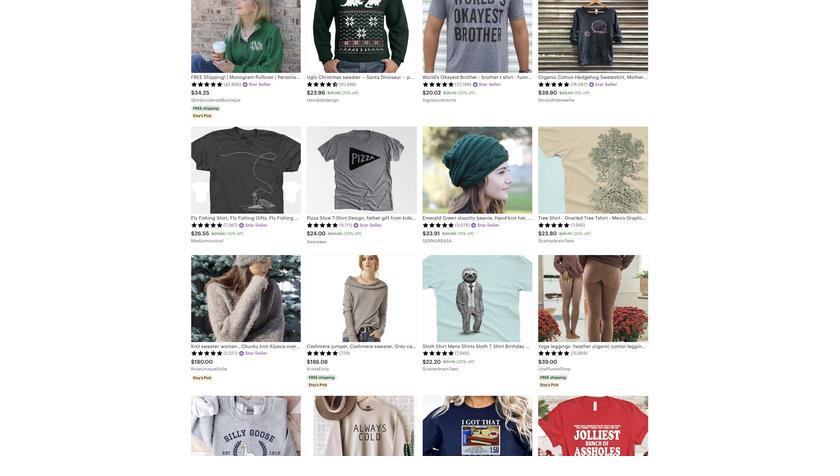Task type: describe. For each thing, give the bounding box(es) containing it.
$ 24.00 $ 30.00 (20% off) xenotees
[[307, 231, 361, 245]]

$ 20.02 $ 26.70 (25% off) signaturetshirts
[[423, 90, 475, 103]]

off) for 23.80
[[584, 232, 591, 237]]

star seller for 24.00
[[360, 223, 382, 228]]

etsy's for 39.00
[[540, 384, 550, 388]]

two
[[651, 344, 660, 350]]

pizza slice t-shirt design, father gift from kids, handmade clothing gifts for men, food themed shirts for dad, pizza maker present image
[[307, 127, 417, 214]]

oversized
[[287, 344, 308, 350]]

180.00
[[195, 359, 213, 366]]

xenotees
[[307, 240, 327, 245]]

gifts
[[744, 216, 755, 221]]

yoga leggings -heather organic cotton leggings - two tone leggings
[[538, 344, 693, 350]]

m
[[460, 75, 464, 80]]

26.70
[[446, 91, 457, 95]]

5 out of 5 stars image for the yoga leggings -heather organic cotton leggings - two tone leggings image
[[538, 351, 570, 357]]

free for 39.00
[[540, 376, 549, 380]]

seller down knit sweater woman , chunky knit alpaca oversized sweater .
[[255, 351, 267, 357]]

5 out of 5 stars image for cashmere jumper, cashmere sweater, grey cashmere sweater, cashmere sweater woman, cashmere sweater for woman, off the shoulder pullover image
[[307, 351, 338, 357]]

(3,075)
[[455, 223, 470, 228]]

5 out of 5 stars image down sweatshirt at the top of page
[[423, 82, 454, 87]]

off) for 33.91
[[467, 232, 474, 237]]

(20% for 22.20
[[457, 360, 466, 365]]

23.96
[[310, 90, 325, 96]]

sennursasa
[[423, 239, 452, 244]]

handjobdesign
[[307, 98, 339, 103]]

pick for 186.08
[[320, 384, 327, 388]]

(10%
[[226, 232, 235, 237]]

(25% for 23.96
[[342, 91, 351, 95]]

knit sweater woman , chunky knit alpaca oversized sweater . image
[[191, 256, 301, 343]]

hedgehog
[[575, 75, 599, 80]]

2 horizontal spatial sweater
[[343, 75, 361, 80]]

off) for 39.90
[[583, 91, 590, 95]]

tshirt
[[595, 216, 608, 221]]

5 out of 5 stars image for the pizza slice t-shirt design, father gift from kids, handmade clothing gifts for men, food themed shirts for dad, pizza maker present image
[[307, 223, 338, 228]]

3 leggings from the left
[[673, 344, 693, 350]]

cool
[[732, 216, 743, 221]]

tees
[[717, 216, 728, 221]]

star seller for 33.91
[[478, 223, 500, 228]]

dinosaur
[[381, 75, 401, 80]]

emerald green slouchy beanie, hand knit hat, womens clothing beanies and hats, winter accessories, unique gift for women friends, womens hat image
[[423, 127, 532, 214]]

knit
[[260, 344, 268, 350]]

29.75
[[562, 232, 572, 237]]

(729)
[[339, 351, 350, 357]]

shipping for 39.00
[[550, 376, 566, 380]]

(20% for 23.80
[[573, 232, 583, 237]]

26.55
[[195, 231, 209, 237]]

23.80
[[542, 231, 557, 237]]

(25% for 20.02
[[458, 91, 467, 95]]

day,
[[648, 75, 658, 80]]

cozy
[[659, 75, 671, 80]]

star seller right (42,945)
[[249, 82, 271, 87]]

$ 186.08 kristaelsta
[[307, 359, 329, 372]]

signaturetshirts
[[423, 98, 457, 103]]

l
[[466, 75, 467, 80]]

34.25
[[195, 90, 209, 96]]

(18,087)
[[571, 82, 588, 87]]

silly goose university crewneck sweatshirt,unisex silly goose university shirt,funny men's sweatshirt,funny gift for guys,funny goose tshirt image
[[191, 397, 301, 457]]

29.50
[[214, 232, 225, 237]]

off) for 24.00
[[355, 232, 361, 237]]

$ 180.00 roseuniquestyle
[[191, 359, 227, 372]]

scatterbraintees for 23.80
[[538, 239, 574, 244]]

star for 39.90
[[595, 82, 604, 87]]

(7,945) for 23.80
[[571, 223, 585, 228]]

life
[[675, 216, 684, 221]]

etsy's pick for 34.25
[[193, 114, 211, 118]]

star for 26.55
[[245, 223, 254, 228]]

star for 33.91
[[478, 223, 486, 228]]

fly fishing shirt, fly fishing gifts, fly fishing t-shirt, fishing t-shirt, men's fishing tshirt - original design & always hand printed image
[[191, 127, 301, 214]]

30.00
[[331, 232, 343, 237]]

knit sweater woman , chunky knit alpaca oversized sweater .
[[191, 344, 330, 350]]

24.00
[[310, 231, 326, 237]]

2 tree from the left
[[584, 216, 594, 221]]

pullover
[[407, 75, 426, 80]]

star for 24.00
[[360, 223, 369, 228]]

free for 34.25
[[193, 107, 202, 111]]

s
[[456, 75, 459, 80]]

(9,711)
[[339, 223, 352, 228]]

seller for 20.02
[[489, 82, 501, 87]]

sloth shirt mens shirts sloth t shirt birthday gift graphic tee funny shirt boyfriend gift brother gift stylish sloth mens shirt image
[[423, 256, 532, 343]]

free for 186.08
[[309, 376, 318, 380]]

20.02
[[426, 90, 441, 96]]

sembroideredboutique
[[191, 98, 241, 103]]

0 horizontal spatial sweater
[[201, 344, 219, 350]]

star seller for 26.55
[[245, 223, 268, 228]]

$ 26.55 $ 29.50 (10% off) mediumcontrol
[[191, 231, 244, 244]]

1 leggings from the left
[[551, 344, 571, 350]]

cotton
[[611, 344, 626, 350]]

(42,945)
[[224, 82, 241, 87]]

sweatshirt,
[[600, 75, 626, 80]]

(15%
[[457, 232, 466, 237]]

sweatshirt
[[672, 75, 696, 80]]

knit
[[191, 344, 200, 350]]

(7,367)
[[224, 223, 238, 228]]

etsy's for 34.25
[[193, 114, 203, 118]]

(5%
[[575, 91, 582, 95]]

1 tree from the left
[[538, 216, 548, 221]]

organic cotton hedgehog sweatshirt, mother's day, cozy sweatshirt image
[[538, 0, 648, 73]]

yoga
[[538, 344, 550, 350]]

star for 20.02
[[479, 82, 488, 87]]

$ 39.00 unaplumashop
[[538, 359, 571, 372]]

$ 34.25 sembroideredboutique
[[191, 90, 241, 103]]

mediumcontrol
[[191, 239, 224, 244]]

cotton
[[558, 75, 574, 80]]

xl
[[468, 75, 472, 80]]

pick for 39.00
[[551, 384, 559, 388]]

world's okayest brother - brother t shirt - funny gift for brother- fathers day gift for brother - birthday gift -soft v neck mens tee shirt image
[[423, 0, 532, 73]]

of
[[669, 216, 674, 221]]

seller for 33.91
[[487, 223, 500, 228]]

xxxl
[[481, 75, 490, 80]]

roseuniquestyle
[[191, 367, 227, 372]]

free shipping! | monogram pullover | personalized quarter zip sweatshirt | monogrammed college classic popover image
[[191, 0, 301, 73]]



Task type: locate. For each thing, give the bounding box(es) containing it.
(20% right 27.75
[[457, 360, 466, 365]]

etsy's pick
[[193, 114, 211, 118], [193, 376, 211, 380], [309, 384, 327, 388], [540, 384, 559, 388]]

1 horizontal spatial 39.90
[[542, 90, 557, 96]]

1 horizontal spatial free shipping
[[309, 376, 335, 380]]

free shipping for 34.25
[[193, 107, 219, 111]]

shirt
[[550, 216, 560, 221]]

ugly christmas sweater -- santa dinosaur -- pullover sweatshirt -- s m l xl xxl xxxl image
[[307, 0, 417, 73]]

0 horizontal spatial scatterbraintees
[[423, 367, 459, 372]]

etsy's down roseuniquestyle
[[193, 376, 203, 380]]

2 horizontal spatial free shipping
[[540, 376, 566, 380]]

1 vertical spatial 39.90
[[445, 232, 456, 237]]

pick down unaplumashop
[[551, 384, 559, 388]]

mother's
[[627, 75, 647, 80]]

leggings right tone
[[673, 344, 693, 350]]

organic
[[538, 75, 557, 80]]

kristaelsta
[[307, 367, 329, 372]]

(15,859)
[[571, 351, 588, 357]]

pick for 34.25
[[204, 114, 211, 118]]

(7,945) up 27.75
[[455, 351, 469, 357]]

tree left the shirt
[[538, 216, 548, 221]]

free shipping down the sembroideredboutique
[[193, 107, 219, 111]]

5 out of 5 stars image up 33.91 at the right bottom
[[423, 223, 454, 228]]

5 out of 5 stars image for tree shirt - gnarled tree tshirt - men's graphic tee - tree of life - scatterbrain tees - cool gifts image
[[538, 223, 570, 228]]

cashmere jumper, cashmere sweater, grey cashmere sweater, cashmere sweater woman, cashmere sweater for woman, off the shoulder pullover image
[[307, 256, 417, 343]]

chunky
[[241, 344, 259, 350]]

sweater
[[343, 75, 361, 80], [201, 344, 219, 350], [310, 344, 328, 350]]

star seller right the (3,075) on the right of page
[[478, 223, 500, 228]]

unaplumashop
[[538, 367, 571, 372]]

2 horizontal spatial (20%
[[573, 232, 583, 237]]

5 out of 5 stars image up 39.00
[[538, 351, 570, 357]]

tree
[[538, 216, 548, 221], [584, 216, 594, 221], [658, 216, 668, 221]]

off) for 26.55
[[237, 232, 244, 237]]

etsy's down kristaelsta
[[309, 384, 319, 388]]

off) inside $ 39.90 $ 42.00 (5% off) nicandthenewfie
[[583, 91, 590, 95]]

etsy's for 186.08
[[309, 384, 319, 388]]

free down kristaelsta
[[309, 376, 318, 380]]

off) inside $ 22.20 $ 27.75 (20% off) scatterbraintees
[[468, 360, 474, 365]]

seller
[[259, 82, 271, 87], [489, 82, 501, 87], [605, 82, 617, 87], [255, 223, 268, 228], [370, 223, 382, 228], [487, 223, 500, 228], [255, 351, 267, 357]]

free down 34.25
[[193, 107, 202, 111]]

seller down xxxl
[[489, 82, 501, 87]]

(37,788)
[[455, 82, 471, 87]]

(7,945)
[[571, 223, 585, 228], [455, 351, 469, 357]]

star seller for 20.02
[[479, 82, 501, 87]]

1 vertical spatial scatterbraintees
[[423, 367, 459, 372]]

5 out of 5 stars image up 34.25
[[191, 82, 223, 87]]

scatterbraintees down 23.80
[[538, 239, 574, 244]]

free shipping
[[193, 107, 219, 111], [309, 376, 335, 380], [540, 376, 566, 380]]

heather
[[574, 344, 591, 350]]

(2,017)
[[224, 351, 238, 357]]

off) right the '(10%'
[[237, 232, 244, 237]]

tree shirt - gnarled tree tshirt - men's graphic tee - tree of life - scatterbrain tees - cool gifts
[[538, 216, 755, 221]]

5 out of 5 stars image for knit sweater woman , chunky knit alpaca oversized sweater . 'image'
[[191, 351, 223, 357]]

39.90 inside $ 39.90 $ 42.00 (5% off) nicandthenewfie
[[542, 90, 557, 96]]

star seller down sweatshirt,
[[595, 82, 617, 87]]

always cold sweatshirt, freaking cold, cuddle, gift for her, sweatshirt for feeling cold, women's sweatshirt. image
[[307, 397, 417, 457]]

scatterbraintees for 22.20
[[423, 367, 459, 372]]

star seller right (7,367)
[[245, 223, 268, 228]]

2 leggings from the left
[[628, 344, 647, 350]]

shipping down unaplumashop
[[550, 376, 566, 380]]

off) inside '$ 23.96 $ 31.95 (25% off) handjobdesign'
[[352, 91, 359, 95]]

shipping down kristaelsta
[[319, 376, 335, 380]]

scatterbraintees down 22.20 at the bottom right
[[423, 367, 459, 372]]

sweater left .
[[310, 344, 328, 350]]

5 out of 5 stars image down the shirt
[[538, 223, 570, 228]]

seller for 26.55
[[255, 223, 268, 228]]

(10,588)
[[339, 82, 356, 87]]

5 out of 5 stars image for free shipping! | monogram pullover | personalized quarter zip sweatshirt | monogrammed college classic popover image
[[191, 82, 223, 87]]

2 (25% from the left
[[458, 91, 467, 95]]

5 out of 5 stars image down organic
[[538, 82, 570, 87]]

1 horizontal spatial (20%
[[457, 360, 466, 365]]

pick down roseuniquestyle
[[204, 376, 211, 380]]

star right (7,367)
[[245, 223, 254, 228]]

2 horizontal spatial leggings
[[673, 344, 693, 350]]

nicandthenewfie
[[538, 98, 575, 103]]

5 out of 5 stars image up "26.55"
[[191, 223, 223, 228]]

1 horizontal spatial free
[[309, 376, 318, 380]]

5 out of 5 stars image for 'emerald green slouchy beanie, hand knit hat, womens clothing beanies and hats, winter accessories, unique gift for women friends, womens hat' image
[[423, 223, 454, 228]]

$ 39.90 $ 42.00 (5% off) nicandthenewfie
[[538, 90, 590, 103]]

shipping for 186.08
[[319, 376, 335, 380]]

1 horizontal spatial scatterbraintees
[[538, 239, 574, 244]]

-
[[362, 75, 364, 80], [364, 75, 365, 80], [402, 75, 404, 80], [404, 75, 406, 80], [452, 75, 453, 80], [453, 75, 455, 80], [562, 216, 563, 221], [609, 216, 611, 221], [655, 216, 657, 221], [685, 216, 686, 221], [729, 216, 731, 221], [572, 344, 574, 350], [649, 344, 650, 350]]

xxl
[[473, 75, 480, 80]]

$ inside $ 180.00 roseuniquestyle
[[191, 359, 195, 366]]

woman
[[221, 344, 237, 350]]

1 horizontal spatial shipping
[[319, 376, 335, 380]]

sweatshirt
[[427, 75, 450, 80]]

(20% inside $ 23.80 $ 29.75 (20% off) scatterbraintees
[[573, 232, 583, 237]]

33.91
[[426, 231, 440, 237]]

graphic
[[627, 216, 645, 221]]

39.90 left (15% at the bottom right of the page
[[445, 232, 456, 237]]

star down xxxl
[[479, 82, 488, 87]]

42.00
[[562, 91, 574, 95]]

$ 22.20 $ 27.75 (20% off) scatterbraintees
[[423, 359, 474, 372]]

186.08
[[310, 359, 328, 366]]

off) inside $ 33.91 $ 39.90 (15% off) sennursasa
[[467, 232, 474, 237]]

,
[[238, 344, 240, 350]]

etsy's pick for 186.08
[[309, 384, 327, 388]]

off) inside the $ 20.02 $ 26.70 (25% off) signaturetshirts
[[468, 91, 475, 95]]

1 horizontal spatial sweater
[[310, 344, 328, 350]]

etsy's down 34.25
[[193, 114, 203, 118]]

off) right (5%
[[583, 91, 590, 95]]

leggings left two on the right bottom of page
[[628, 344, 647, 350]]

star seller down knit sweater woman , chunky knit alpaca oversized sweater .
[[245, 351, 267, 357]]

off) right 27.75
[[468, 360, 474, 365]]

0 horizontal spatial 39.90
[[445, 232, 456, 237]]

tree left "tshirt"
[[584, 216, 594, 221]]

1 horizontal spatial leggings
[[628, 344, 647, 350]]

scatterbrain
[[688, 216, 716, 221]]

organic cotton hedgehog sweatshirt, mother's day, cozy sweatshirt
[[538, 75, 696, 80]]

shipping for 34.25
[[203, 107, 219, 111]]

off) inside $ 23.80 $ 29.75 (20% off) scatterbraintees
[[584, 232, 591, 237]]

0 horizontal spatial tree
[[538, 216, 548, 221]]

star right (9,711)
[[360, 223, 369, 228]]

(25% down (10,588)
[[342, 91, 351, 95]]

seller right (9,711)
[[370, 223, 382, 228]]

(7,945) down gnarled
[[571, 223, 585, 228]]

star seller right (9,711)
[[360, 223, 382, 228]]

27.75
[[446, 360, 456, 365]]

off) down (37,788) on the right top
[[468, 91, 475, 95]]

0 horizontal spatial leggings
[[551, 344, 571, 350]]

pick down the sembroideredboutique
[[204, 114, 211, 118]]

0 horizontal spatial (25%
[[342, 91, 351, 95]]

star
[[249, 82, 258, 87], [479, 82, 488, 87], [595, 82, 604, 87], [245, 223, 254, 228], [360, 223, 369, 228], [478, 223, 486, 228], [245, 351, 254, 357]]

off) right (15% at the bottom right of the page
[[467, 232, 474, 237]]

5 out of 5 stars image up 180.00
[[191, 351, 223, 357]]

etsy's
[[193, 114, 203, 118], [193, 376, 203, 380], [309, 384, 319, 388], [540, 384, 550, 388]]

(25% inside '$ 23.96 $ 31.95 (25% off) handjobdesign'
[[342, 91, 351, 95]]

star seller down xxxl
[[479, 82, 501, 87]]

4.5 out of 5 stars image
[[307, 82, 338, 87]]

free shipping down kristaelsta
[[309, 376, 335, 380]]

$ inside $ 39.00 unaplumashop
[[538, 359, 542, 366]]

1 horizontal spatial (7,945)
[[571, 223, 585, 228]]

tone
[[661, 344, 672, 350]]

seller right (7,367)
[[255, 223, 268, 228]]

off) for 23.96
[[352, 91, 359, 95]]

0 horizontal spatial shipping
[[203, 107, 219, 111]]

etsy's pick down the sembroideredboutique
[[193, 114, 211, 118]]

pick down kristaelsta
[[320, 384, 327, 388]]

39.90 inside $ 33.91 $ 39.90 (15% off) sennursasa
[[445, 232, 456, 237]]

christmas
[[318, 75, 342, 80]]

off) for 22.20
[[468, 360, 474, 365]]

5 out of 5 stars image for 'sloth shirt mens shirts sloth t shirt birthday gift graphic tee funny shirt boyfriend gift brother gift stylish sloth mens shirt' image
[[423, 351, 454, 357]]

free down unaplumashop
[[540, 376, 549, 380]]

scatterbraintees inside $ 22.20 $ 27.75 (20% off) scatterbraintees
[[423, 367, 459, 372]]

scatterbraintees
[[538, 239, 574, 244], [423, 367, 459, 372]]

pick
[[204, 114, 211, 118], [204, 376, 211, 380], [320, 384, 327, 388], [551, 384, 559, 388]]

(20% for 24.00
[[344, 232, 353, 237]]

$ inside $ 186.08 kristaelsta
[[307, 359, 310, 366]]

off) for 20.02
[[468, 91, 475, 95]]

0 vertical spatial (7,945)
[[571, 223, 585, 228]]

5 out of 5 stars image up 186.08 on the left of the page
[[307, 351, 338, 357]]

santa
[[367, 75, 380, 80]]

free shipping for 39.00
[[540, 376, 566, 380]]

0 horizontal spatial (20%
[[344, 232, 353, 237]]

free
[[193, 107, 202, 111], [309, 376, 318, 380], [540, 376, 549, 380]]

5 out of 5 stars image up 22.20 at the bottom right
[[423, 351, 454, 357]]

shipping down the sembroideredboutique
[[203, 107, 219, 111]]

0 horizontal spatial (7,945)
[[455, 351, 469, 357]]

star right (42,945)
[[249, 82, 258, 87]]

star right the (3,075) on the right of page
[[478, 223, 486, 228]]

5 out of 5 stars image for organic cotton hedgehog sweatshirt, mother's day, cozy sweatshirt "image"
[[538, 82, 570, 87]]

(20% inside $ 22.20 $ 27.75 (20% off) scatterbraintees
[[457, 360, 466, 365]]

1 horizontal spatial tree
[[584, 216, 594, 221]]

seller right (42,945)
[[259, 82, 271, 87]]

39.90 up nicandthenewfie on the top right of page
[[542, 90, 557, 96]]

5 out of 5 stars image
[[191, 82, 223, 87], [423, 82, 454, 87], [538, 82, 570, 87], [191, 223, 223, 228], [307, 223, 338, 228], [423, 223, 454, 228], [538, 223, 570, 228], [191, 351, 223, 357], [307, 351, 338, 357], [423, 351, 454, 357], [538, 351, 570, 357]]

31.95
[[330, 91, 340, 95]]

leggings right yoga
[[551, 344, 571, 350]]

free shipping down unaplumashop
[[540, 376, 566, 380]]

1 vertical spatial (7,945)
[[455, 351, 469, 357]]

39.90
[[542, 90, 557, 96], [445, 232, 456, 237]]

tee
[[646, 216, 654, 221]]

0 horizontal spatial free shipping
[[193, 107, 219, 111]]

(20% inside $ 24.00 $ 30.00 (20% off) xenotees
[[344, 232, 353, 237]]

etsy's pick down kristaelsta
[[309, 384, 327, 388]]

etsy's pick down unaplumashop
[[540, 384, 559, 388]]

$ inside $ 34.25 sembroideredboutique
[[191, 90, 195, 96]]

funny christmas shirt, jolliest bunch of a-holes,  cute gift for him & her, family vacation matching shirts, vintage retro holiday shirts image
[[538, 397, 648, 457]]

yoga leggings -heather organic cotton leggings - two tone leggings image
[[538, 256, 648, 343]]

etsy's down unaplumashop
[[540, 384, 550, 388]]

5 out of 5 stars image for fly fishing shirt, fly fishing gifts, fly fishing t-shirt, fishing t-shirt, men's fishing tshirt - original design & always hand printed image
[[191, 223, 223, 228]]

scatterbraintees inside $ 23.80 $ 29.75 (20% off) scatterbraintees
[[538, 239, 574, 244]]

0 horizontal spatial free
[[193, 107, 202, 111]]

1 (25% from the left
[[342, 91, 351, 95]]

(25% inside the $ 20.02 $ 26.70 (25% off) signaturetshirts
[[458, 91, 467, 95]]

2 horizontal spatial tree
[[658, 216, 668, 221]]

seller for 39.90
[[605, 82, 617, 87]]

ugly
[[307, 75, 317, 80]]

off) right 29.75
[[584, 232, 591, 237]]

seller for 24.00
[[370, 223, 382, 228]]

(20% right 29.75
[[573, 232, 583, 237]]

0 vertical spatial scatterbraintees
[[538, 239, 574, 244]]

off) right 30.00
[[355, 232, 361, 237]]

organic
[[592, 344, 610, 350]]

etsy's pick down roseuniquestyle
[[193, 376, 211, 380]]

star seller for 39.90
[[595, 82, 617, 87]]

off) down (10,588)
[[352, 91, 359, 95]]

sweater right knit
[[201, 344, 219, 350]]

gnarled
[[565, 216, 583, 221]]

off) inside $ 24.00 $ 30.00 (20% off) xenotees
[[355, 232, 361, 237]]

3 tree from the left
[[658, 216, 668, 221]]

sweater up (10,588)
[[343, 75, 361, 80]]

39.00
[[542, 359, 557, 366]]

(25% down (37,788) on the right top
[[458, 91, 467, 95]]

tree left of
[[658, 216, 668, 221]]

seller right the (3,075) on the right of page
[[487, 223, 500, 228]]

.
[[329, 344, 330, 350]]

(20% down (9,711)
[[344, 232, 353, 237]]

star down chunky
[[245, 351, 254, 357]]

22.20
[[426, 359, 441, 366]]

seller down sweatshirt,
[[605, 82, 617, 87]]

star seller
[[249, 82, 271, 87], [479, 82, 501, 87], [595, 82, 617, 87], [245, 223, 268, 228], [360, 223, 382, 228], [478, 223, 500, 228], [245, 351, 267, 357]]

(25%
[[342, 91, 351, 95], [458, 91, 467, 95]]

$ 33.91 $ 39.90 (15% off) sennursasa
[[423, 231, 474, 244]]

2 horizontal spatial free
[[540, 376, 549, 380]]

tree shirt - gnarled tree tshirt - men's graphic tee - tree of life - scatterbrain tees - cool gifts image
[[538, 127, 648, 214]]

free shipping for 186.08
[[309, 376, 335, 380]]

2 horizontal spatial shipping
[[550, 376, 566, 380]]

$ 23.96 $ 31.95 (25% off) handjobdesign
[[307, 90, 359, 103]]

off) inside $ 26.55 $ 29.50 (10% off) mediumcontrol
[[237, 232, 244, 237]]

$ 23.80 $ 29.75 (20% off) scatterbraintees
[[538, 231, 591, 244]]

1 horizontal spatial (25%
[[458, 91, 467, 95]]

alpaca
[[270, 344, 285, 350]]

ugly christmas sweater -- santa dinosaur -- pullover sweatshirt -- s m l xl xxl xxxl
[[307, 75, 490, 80]]

5 out of 5 stars image up 24.00
[[307, 223, 338, 228]]

$
[[191, 90, 195, 96], [307, 90, 310, 96], [423, 90, 426, 96], [538, 90, 542, 96], [328, 91, 330, 95], [443, 91, 446, 95], [560, 91, 562, 95], [191, 231, 195, 237], [307, 231, 310, 237], [423, 231, 426, 237], [538, 231, 542, 237], [211, 232, 214, 237], [328, 232, 331, 237], [442, 232, 445, 237], [559, 232, 562, 237], [191, 359, 195, 366], [307, 359, 310, 366], [423, 359, 426, 366], [538, 359, 542, 366], [443, 360, 446, 365]]

etsy's pick for 39.00
[[540, 384, 559, 388]]

star down "hedgehog"
[[595, 82, 604, 87]]

i got that dog in me | keep 150 dank meme shirt | costco hot dog combo shirt | out of pocket humor sweatshirt image
[[423, 397, 532, 457]]

(7,945) for 22.20
[[455, 351, 469, 357]]

0 vertical spatial 39.90
[[542, 90, 557, 96]]



Task type: vqa. For each thing, say whether or not it's contained in the screenshot.
$ within the $ 34.25 SEmbroideredBoutique
yes



